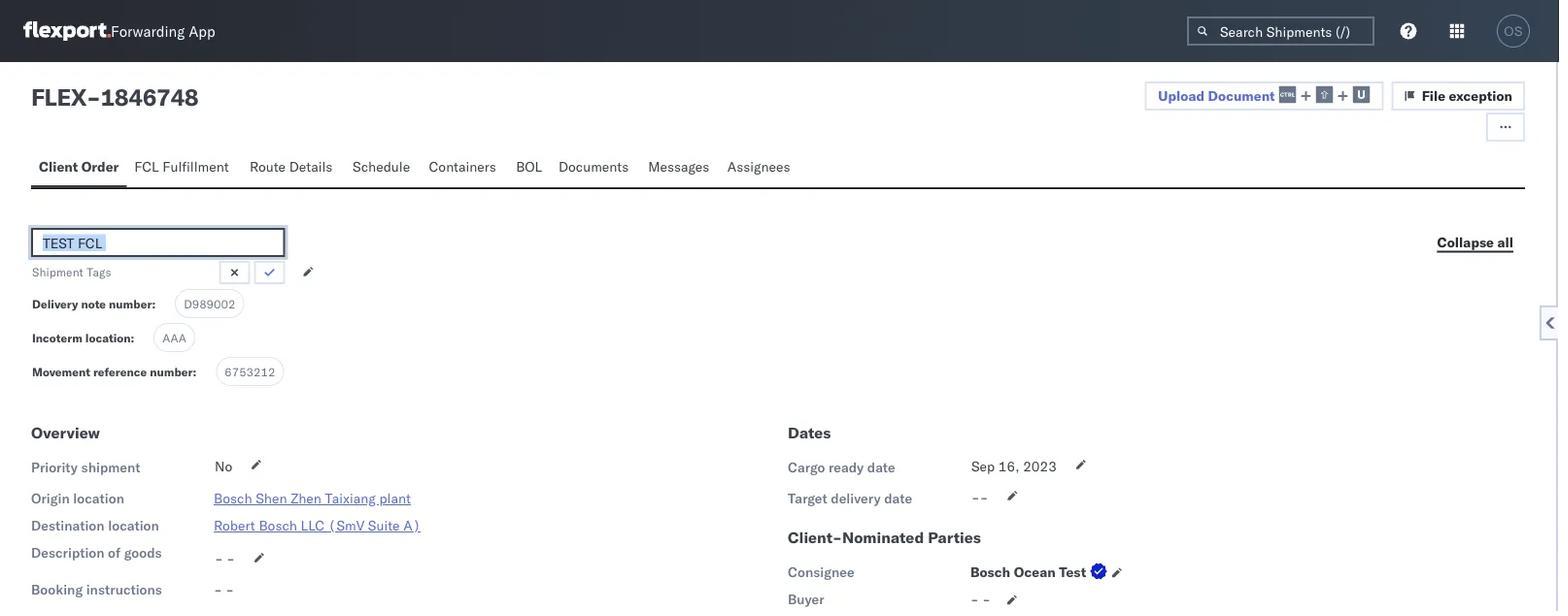 Task type: describe. For each thing, give the bounding box(es) containing it.
os
[[1504, 24, 1523, 38]]

client
[[39, 158, 78, 175]]

delivery
[[32, 297, 78, 312]]

assignees
[[727, 158, 790, 175]]

goods
[[124, 545, 162, 562]]

fcl
[[134, 158, 159, 175]]

origin location
[[31, 491, 124, 508]]

buyer
[[788, 592, 824, 609]]

1 vertical spatial :
[[131, 331, 134, 346]]

route
[[250, 158, 286, 175]]

ready
[[829, 459, 864, 476]]

client-nominated parties
[[788, 528, 981, 548]]

flex
[[31, 83, 86, 112]]

priority
[[31, 459, 78, 476]]

robert
[[214, 518, 255, 535]]

origin
[[31, 491, 70, 508]]

description
[[31, 545, 104, 562]]

fcl fulfillment
[[134, 158, 229, 175]]

location for incoterm location :
[[85, 331, 131, 346]]

exception
[[1449, 87, 1512, 104]]

tags
[[87, 265, 111, 279]]

number for delivery note number
[[109, 297, 152, 312]]

dates
[[788, 424, 831, 443]]

priority shipment
[[31, 459, 140, 476]]

overview
[[31, 424, 100, 443]]

date for target delivery date
[[884, 491, 912, 508]]

- - for buyer
[[970, 592, 991, 609]]

order
[[81, 158, 119, 175]]

plant
[[379, 491, 411, 508]]

d989002
[[184, 297, 235, 311]]

incoterm location :
[[32, 331, 134, 346]]

location for origin location
[[73, 491, 124, 508]]

bosch shen zhen taixiang plant link
[[214, 491, 411, 508]]

client-
[[788, 528, 842, 548]]

1846748
[[100, 83, 198, 112]]

client order button
[[31, 150, 127, 187]]

upload
[[1158, 87, 1205, 104]]

location for destination location
[[108, 518, 159, 535]]

Search Shipments (/) text field
[[1187, 17, 1375, 46]]

6753212
[[225, 365, 275, 379]]

2023
[[1023, 459, 1057, 476]]

aaa
[[162, 331, 186, 345]]

suite
[[368, 518, 400, 535]]

schedule button
[[345, 150, 421, 187]]

details
[[289, 158, 333, 175]]

description of goods
[[31, 545, 162, 562]]

consignee
[[788, 564, 854, 581]]

parties
[[928, 528, 981, 548]]

destination
[[31, 518, 105, 535]]

schedule
[[353, 158, 410, 175]]

instructions
[[86, 582, 162, 599]]

sep 16, 2023
[[971, 459, 1057, 476]]

destination location
[[31, 518, 159, 535]]

cargo
[[788, 459, 825, 476]]

collapse all button
[[1426, 228, 1525, 257]]

fcl fulfillment button
[[127, 150, 242, 187]]

number for movement reference number
[[150, 365, 193, 380]]

robert bosch llc (smv suite a)
[[214, 518, 421, 535]]

zhen
[[291, 491, 321, 508]]

messages button
[[640, 150, 720, 187]]

booking instructions
[[31, 582, 162, 599]]

robert bosch llc (smv suite a) link
[[214, 518, 421, 535]]

route details button
[[242, 150, 345, 187]]

app
[[189, 22, 215, 40]]

collapse
[[1437, 234, 1494, 251]]

cargo ready date
[[788, 459, 895, 476]]

route details
[[250, 158, 333, 175]]



Task type: vqa. For each thing, say whether or not it's contained in the screenshot.
first Savant from the top of the page
no



Task type: locate. For each thing, give the bounding box(es) containing it.
2 horizontal spatial bosch
[[970, 564, 1010, 581]]

1 vertical spatial number
[[150, 365, 193, 380]]

0 horizontal spatial bosch
[[214, 491, 252, 508]]

reference
[[93, 365, 147, 380]]

2 horizontal spatial :
[[193, 365, 196, 380]]

forwarding app
[[111, 22, 215, 40]]

os button
[[1491, 9, 1536, 53]]

upload document button
[[1145, 82, 1384, 111]]

documents
[[558, 158, 629, 175]]

target
[[788, 491, 827, 508]]

bol
[[516, 158, 542, 175]]

- -
[[215, 551, 235, 568], [214, 582, 234, 599], [970, 592, 991, 609]]

1 vertical spatial date
[[884, 491, 912, 508]]

number down aaa
[[150, 365, 193, 380]]

0 vertical spatial location
[[85, 331, 131, 346]]

movement
[[32, 365, 90, 380]]

location up destination location
[[73, 491, 124, 508]]

1 vertical spatial bosch
[[259, 518, 297, 535]]

location up movement reference number :
[[85, 331, 131, 346]]

nominated
[[842, 528, 924, 548]]

upload document
[[1158, 87, 1275, 104]]

containers
[[429, 158, 496, 175]]

bosch down shen
[[259, 518, 297, 535]]

file exception
[[1422, 87, 1512, 104]]

16,
[[998, 459, 1020, 476]]

:
[[152, 297, 156, 312], [131, 331, 134, 346], [193, 365, 196, 380]]

number right note in the left of the page
[[109, 297, 152, 312]]

-
[[86, 83, 100, 112], [971, 490, 980, 507], [980, 490, 988, 507], [215, 551, 223, 568], [227, 551, 235, 568], [214, 582, 222, 599], [226, 582, 234, 599], [970, 592, 979, 609], [982, 592, 991, 609]]

: left d989002
[[152, 297, 156, 312]]

assignees button
[[720, 150, 801, 187]]

0 horizontal spatial :
[[131, 331, 134, 346]]

file exception button
[[1392, 82, 1525, 111], [1392, 82, 1525, 111]]

flex - 1846748
[[31, 83, 198, 112]]

of
[[108, 545, 121, 562]]

date right ready
[[867, 459, 895, 476]]

date for cargo ready date
[[867, 459, 895, 476]]

bosch ocean test
[[970, 564, 1086, 581]]

: left 6753212
[[193, 365, 196, 380]]

shen
[[256, 491, 287, 508]]

document
[[1208, 87, 1275, 104]]

2 vertical spatial bosch
[[970, 564, 1010, 581]]

all
[[1497, 234, 1513, 251]]

1 horizontal spatial :
[[152, 297, 156, 312]]

0 vertical spatial bosch
[[214, 491, 252, 508]]

location up goods
[[108, 518, 159, 535]]

None text field
[[31, 228, 285, 257]]

bosch for bosch shen zhen taixiang plant
[[214, 491, 252, 508]]

date up client-nominated parties
[[884, 491, 912, 508]]

messages
[[648, 158, 709, 175]]

shipment
[[81, 459, 140, 476]]

: for note
[[152, 297, 156, 312]]

1 horizontal spatial bosch
[[259, 518, 297, 535]]

bosch up robert
[[214, 491, 252, 508]]

flexport. image
[[23, 21, 111, 41]]

booking
[[31, 582, 83, 599]]

0 vertical spatial date
[[867, 459, 895, 476]]

llc
[[301, 518, 325, 535]]

target delivery date
[[788, 491, 912, 508]]

note
[[81, 297, 106, 312]]

bol button
[[508, 150, 551, 187]]

collapse all
[[1437, 234, 1513, 251]]

bosch left ocean
[[970, 564, 1010, 581]]

documents button
[[551, 150, 640, 187]]

sep
[[971, 459, 995, 476]]

incoterm
[[32, 331, 82, 346]]

0 vertical spatial :
[[152, 297, 156, 312]]

a)
[[403, 518, 421, 535]]

2 vertical spatial location
[[108, 518, 159, 535]]

client order
[[39, 158, 119, 175]]

no
[[215, 459, 232, 476]]

shipment
[[32, 265, 84, 279]]

ocean
[[1014, 564, 1056, 581]]

: up reference at the bottom of the page
[[131, 331, 134, 346]]

file
[[1422, 87, 1446, 104]]

bosch
[[214, 491, 252, 508], [259, 518, 297, 535], [970, 564, 1010, 581]]

fulfillment
[[163, 158, 229, 175]]

2 vertical spatial :
[[193, 365, 196, 380]]

--
[[971, 490, 988, 507]]

taixiang
[[325, 491, 376, 508]]

- - for description of goods
[[215, 551, 235, 568]]

: for reference
[[193, 365, 196, 380]]

0 vertical spatial number
[[109, 297, 152, 312]]

shipment tags
[[32, 265, 111, 279]]

bosch for bosch ocean test
[[970, 564, 1010, 581]]

movement reference number :
[[32, 365, 196, 380]]

delivery
[[831, 491, 881, 508]]

containers button
[[421, 150, 508, 187]]

test
[[1059, 564, 1086, 581]]

delivery note number :
[[32, 297, 156, 312]]

(smv
[[328, 518, 364, 535]]

1 vertical spatial location
[[73, 491, 124, 508]]

forwarding
[[111, 22, 185, 40]]



